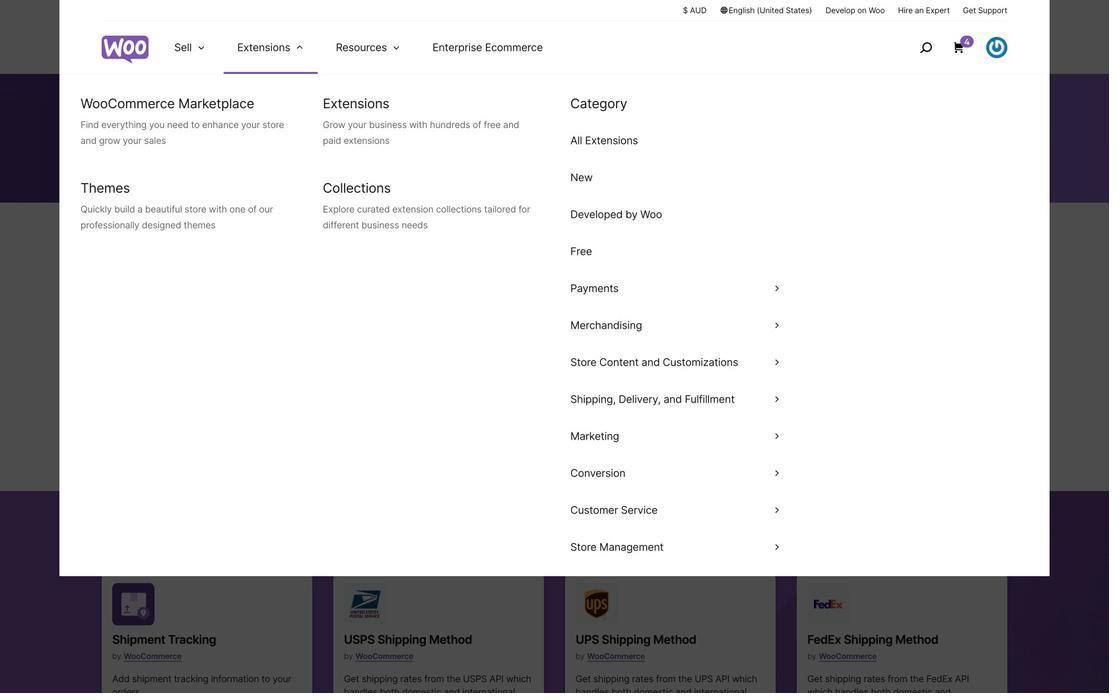 Task type: locate. For each thing, give the bounding box(es) containing it.
service navigation menu element
[[892, 26, 1007, 69]]

open account menu image
[[986, 37, 1007, 58]]

search image
[[915, 37, 937, 58]]



Task type: vqa. For each thing, say whether or not it's contained in the screenshot.
Ecommerce's Sell
no



